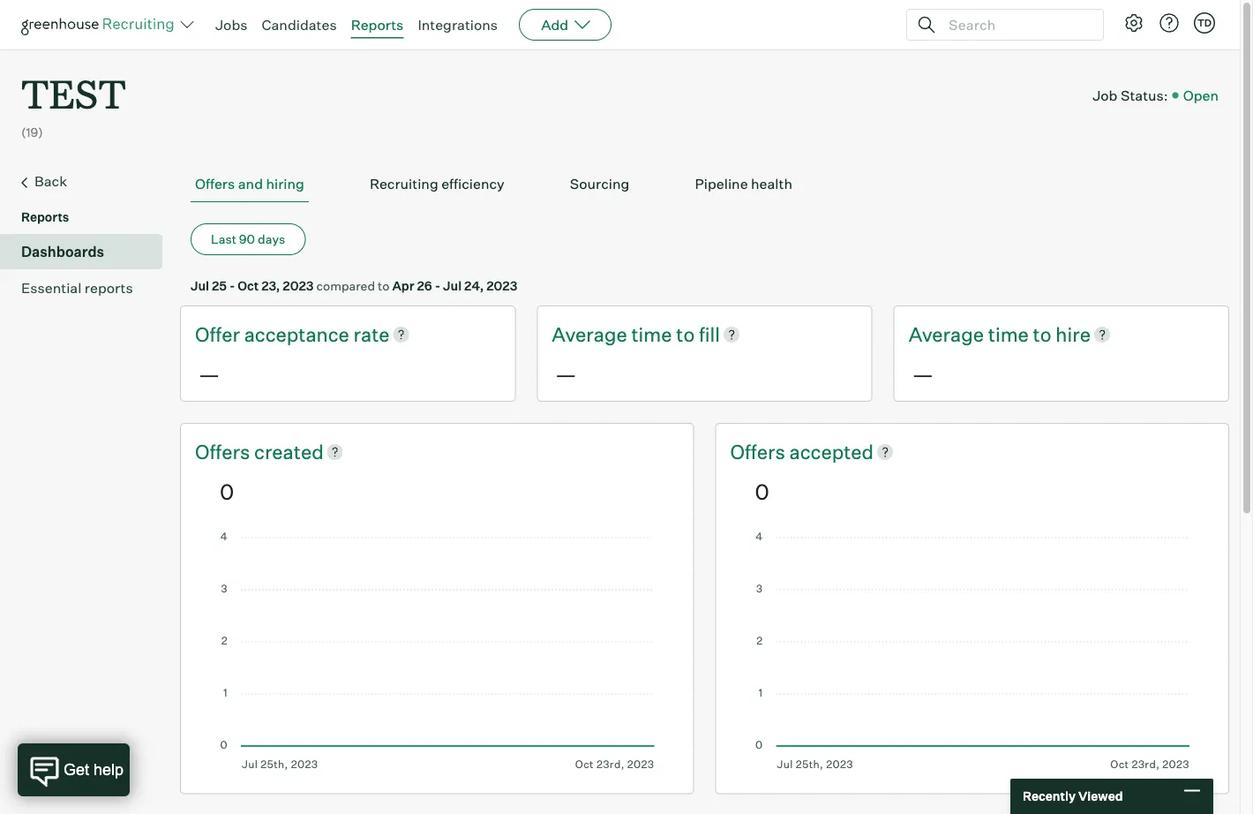 Task type: vqa. For each thing, say whether or not it's contained in the screenshot.
0 Jobs
no



Task type: locate. For each thing, give the bounding box(es) containing it.
essential reports
[[21, 279, 133, 297]]

2023 right 24,
[[487, 278, 518, 293]]

1 time link from the left
[[632, 321, 677, 348]]

1 horizontal spatial 2023
[[487, 278, 518, 293]]

last 90 days
[[211, 232, 285, 247]]

average for fill
[[552, 322, 628, 346]]

0
[[220, 478, 234, 504], [755, 478, 770, 504]]

1 horizontal spatial to link
[[1034, 321, 1056, 348]]

tab list containing offers and hiring
[[191, 166, 1219, 202]]

reports right 'candidates'
[[351, 16, 404, 34]]

time left hire
[[989, 322, 1029, 346]]

hire
[[1056, 322, 1091, 346]]

dashboards link
[[21, 241, 155, 262]]

offers
[[195, 175, 235, 193], [195, 439, 254, 464], [731, 439, 790, 464]]

2023
[[283, 278, 314, 293], [487, 278, 518, 293]]

time left the fill
[[632, 322, 672, 346]]

2 average link from the left
[[909, 321, 989, 348]]

0 horizontal spatial reports
[[21, 209, 69, 225]]

2 average time to from the left
[[909, 322, 1056, 346]]

2 average from the left
[[909, 322, 985, 346]]

0 horizontal spatial time
[[632, 322, 672, 346]]

reports
[[351, 16, 404, 34], [21, 209, 69, 225]]

essential
[[21, 279, 82, 297]]

xychart image for created
[[220, 532, 655, 771]]

1 horizontal spatial average link
[[909, 321, 989, 348]]

-
[[230, 278, 235, 293], [435, 278, 441, 293]]

1 horizontal spatial -
[[435, 278, 441, 293]]

candidates
[[262, 16, 337, 34]]

2 horizontal spatial to
[[1034, 322, 1052, 346]]

recruiting efficiency button
[[365, 166, 509, 202]]

pipeline health
[[695, 175, 793, 193]]

1 horizontal spatial xychart image
[[755, 532, 1190, 771]]

0 horizontal spatial —
[[199, 361, 220, 387]]

average link
[[552, 321, 632, 348], [909, 321, 989, 348]]

0 horizontal spatial jul
[[191, 278, 209, 293]]

average link for fill
[[552, 321, 632, 348]]

acceptance link
[[244, 321, 354, 348]]

oct
[[238, 278, 259, 293]]

1 average link from the left
[[552, 321, 632, 348]]

efficiency
[[442, 175, 505, 193]]

1 average from the left
[[552, 322, 628, 346]]

0 horizontal spatial -
[[230, 278, 235, 293]]

job
[[1093, 87, 1118, 104]]

1 horizontal spatial offers link
[[731, 438, 790, 465]]

0 horizontal spatial average
[[552, 322, 628, 346]]

time link left fill link
[[632, 321, 677, 348]]

0 vertical spatial reports
[[351, 16, 404, 34]]

Search text field
[[945, 12, 1088, 38]]

sourcing button
[[566, 166, 634, 202]]

2 offers link from the left
[[731, 438, 790, 465]]

2 to link from the left
[[1034, 321, 1056, 348]]

to left apr in the left of the page
[[378, 278, 390, 293]]

2023 right 23,
[[283, 278, 314, 293]]

jul
[[191, 278, 209, 293], [443, 278, 462, 293]]

offers link for created
[[195, 438, 254, 465]]

to left the fill
[[677, 322, 695, 346]]

1 2023 from the left
[[283, 278, 314, 293]]

days
[[258, 232, 285, 247]]

offers inside button
[[195, 175, 235, 193]]

1 horizontal spatial time link
[[989, 321, 1034, 348]]

hiring
[[266, 175, 305, 193]]

1 horizontal spatial average
[[909, 322, 985, 346]]

0 horizontal spatial offers link
[[195, 438, 254, 465]]

- right 26 at the left of page
[[435, 278, 441, 293]]

recruiting efficiency
[[370, 175, 505, 193]]

2 2023 from the left
[[487, 278, 518, 293]]

xychart image for accepted
[[755, 532, 1190, 771]]

average link for hire
[[909, 321, 989, 348]]

2 time link from the left
[[989, 321, 1034, 348]]

0 horizontal spatial xychart image
[[220, 532, 655, 771]]

1 0 from the left
[[220, 478, 234, 504]]

1 offers link from the left
[[195, 438, 254, 465]]

1 horizontal spatial 0
[[755, 478, 770, 504]]

rate
[[354, 322, 390, 346]]

2 — from the left
[[556, 361, 577, 387]]

1 horizontal spatial —
[[556, 361, 577, 387]]

acceptance
[[244, 322, 350, 346]]

0 for created
[[220, 478, 234, 504]]

2 horizontal spatial —
[[913, 361, 934, 387]]

tab list
[[191, 166, 1219, 202]]

offers link
[[195, 438, 254, 465], [731, 438, 790, 465]]

1 average time to from the left
[[552, 322, 699, 346]]

2 jul from the left
[[443, 278, 462, 293]]

- right '25'
[[230, 278, 235, 293]]

reports link
[[351, 16, 404, 34]]

jul left 24,
[[443, 278, 462, 293]]

offer
[[195, 322, 240, 346]]

2 0 from the left
[[755, 478, 770, 504]]

2 xychart image from the left
[[755, 532, 1190, 771]]

1 horizontal spatial jul
[[443, 278, 462, 293]]

xychart image
[[220, 532, 655, 771], [755, 532, 1190, 771]]

status:
[[1121, 87, 1169, 104]]

time link for hire
[[989, 321, 1034, 348]]

to link
[[677, 321, 699, 348], [1034, 321, 1056, 348]]

0 horizontal spatial average time to
[[552, 322, 699, 346]]

2 time from the left
[[989, 322, 1029, 346]]

—
[[199, 361, 220, 387], [556, 361, 577, 387], [913, 361, 934, 387]]

0 horizontal spatial average link
[[552, 321, 632, 348]]

time link
[[632, 321, 677, 348], [989, 321, 1034, 348]]

time link left 'hire' link
[[989, 321, 1034, 348]]

average
[[552, 322, 628, 346], [909, 322, 985, 346]]

average time to
[[552, 322, 699, 346], [909, 322, 1056, 346]]

1 to link from the left
[[677, 321, 699, 348]]

0 horizontal spatial time link
[[632, 321, 677, 348]]

add button
[[519, 9, 612, 41]]

reports
[[85, 279, 133, 297]]

jul left '25'
[[191, 278, 209, 293]]

0 horizontal spatial 0
[[220, 478, 234, 504]]

apr
[[392, 278, 415, 293]]

1 time from the left
[[632, 322, 672, 346]]

offers for created
[[195, 439, 254, 464]]

1 vertical spatial reports
[[21, 209, 69, 225]]

1 horizontal spatial to
[[677, 322, 695, 346]]

pipeline
[[695, 175, 748, 193]]

0 horizontal spatial 2023
[[283, 278, 314, 293]]

recently
[[1023, 789, 1076, 804]]

0 horizontal spatial to link
[[677, 321, 699, 348]]

configure image
[[1124, 12, 1145, 34]]

to left hire
[[1034, 322, 1052, 346]]

1 xychart image from the left
[[220, 532, 655, 771]]

1 horizontal spatial average time to
[[909, 322, 1056, 346]]

3 — from the left
[[913, 361, 934, 387]]

td
[[1198, 17, 1212, 29]]

1 horizontal spatial reports
[[351, 16, 404, 34]]

1 horizontal spatial time
[[989, 322, 1029, 346]]

reports down 'back'
[[21, 209, 69, 225]]

jobs
[[215, 16, 248, 34]]

1 - from the left
[[230, 278, 235, 293]]

to
[[378, 278, 390, 293], [677, 322, 695, 346], [1034, 322, 1052, 346]]

test link
[[21, 49, 126, 123]]

time
[[632, 322, 672, 346], [989, 322, 1029, 346]]

2 - from the left
[[435, 278, 441, 293]]



Task type: describe. For each thing, give the bounding box(es) containing it.
time for fill
[[632, 322, 672, 346]]

fill link
[[699, 321, 721, 348]]

integrations link
[[418, 16, 498, 34]]

accepted link
[[790, 438, 874, 465]]

to for fill
[[677, 322, 695, 346]]

(19)
[[21, 124, 43, 140]]

created link
[[254, 438, 324, 465]]

0 for accepted
[[755, 478, 770, 504]]

last 90 days button
[[191, 224, 306, 255]]

0 horizontal spatial to
[[378, 278, 390, 293]]

td button
[[1195, 12, 1216, 34]]

essential reports link
[[21, 277, 155, 299]]

candidates link
[[262, 16, 337, 34]]

test
[[21, 67, 126, 119]]

created
[[254, 439, 324, 464]]

jul 25 - oct 23, 2023 compared to apr 26 - jul 24, 2023
[[191, 278, 518, 293]]

back link
[[21, 171, 155, 194]]

pipeline health button
[[691, 166, 797, 202]]

recruiting
[[370, 175, 439, 193]]

average time to for fill
[[552, 322, 699, 346]]

greenhouse recruiting image
[[21, 14, 180, 35]]

23,
[[262, 278, 280, 293]]

to for hire
[[1034, 322, 1052, 346]]

integrations
[[418, 16, 498, 34]]

offers for accepted
[[731, 439, 790, 464]]

compared
[[317, 278, 375, 293]]

1 jul from the left
[[191, 278, 209, 293]]

offers and hiring
[[195, 175, 305, 193]]

fill
[[699, 322, 721, 346]]

sourcing
[[570, 175, 630, 193]]

— for hire
[[913, 361, 934, 387]]

accepted
[[790, 439, 874, 464]]

average time to for hire
[[909, 322, 1056, 346]]

and
[[238, 175, 263, 193]]

time for hire
[[989, 322, 1029, 346]]

add
[[541, 16, 569, 34]]

26
[[417, 278, 433, 293]]

average for hire
[[909, 322, 985, 346]]

test (19)
[[21, 67, 126, 140]]

dashboards
[[21, 243, 104, 261]]

rate link
[[354, 321, 390, 348]]

time link for fill
[[632, 321, 677, 348]]

to link for hire
[[1034, 321, 1056, 348]]

last
[[211, 232, 236, 247]]

back
[[34, 172, 67, 190]]

job status:
[[1093, 87, 1169, 104]]

hire link
[[1056, 321, 1091, 348]]

24,
[[465, 278, 484, 293]]

open
[[1184, 87, 1219, 104]]

viewed
[[1079, 789, 1124, 804]]

25
[[212, 278, 227, 293]]

recently viewed
[[1023, 789, 1124, 804]]

jobs link
[[215, 16, 248, 34]]

— for fill
[[556, 361, 577, 387]]

td button
[[1191, 9, 1219, 37]]

1 — from the left
[[199, 361, 220, 387]]

offer acceptance
[[195, 322, 354, 346]]

90
[[239, 232, 255, 247]]

to link for fill
[[677, 321, 699, 348]]

offers link for accepted
[[731, 438, 790, 465]]

health
[[751, 175, 793, 193]]

offers and hiring button
[[191, 166, 309, 202]]

offer link
[[195, 321, 244, 348]]



